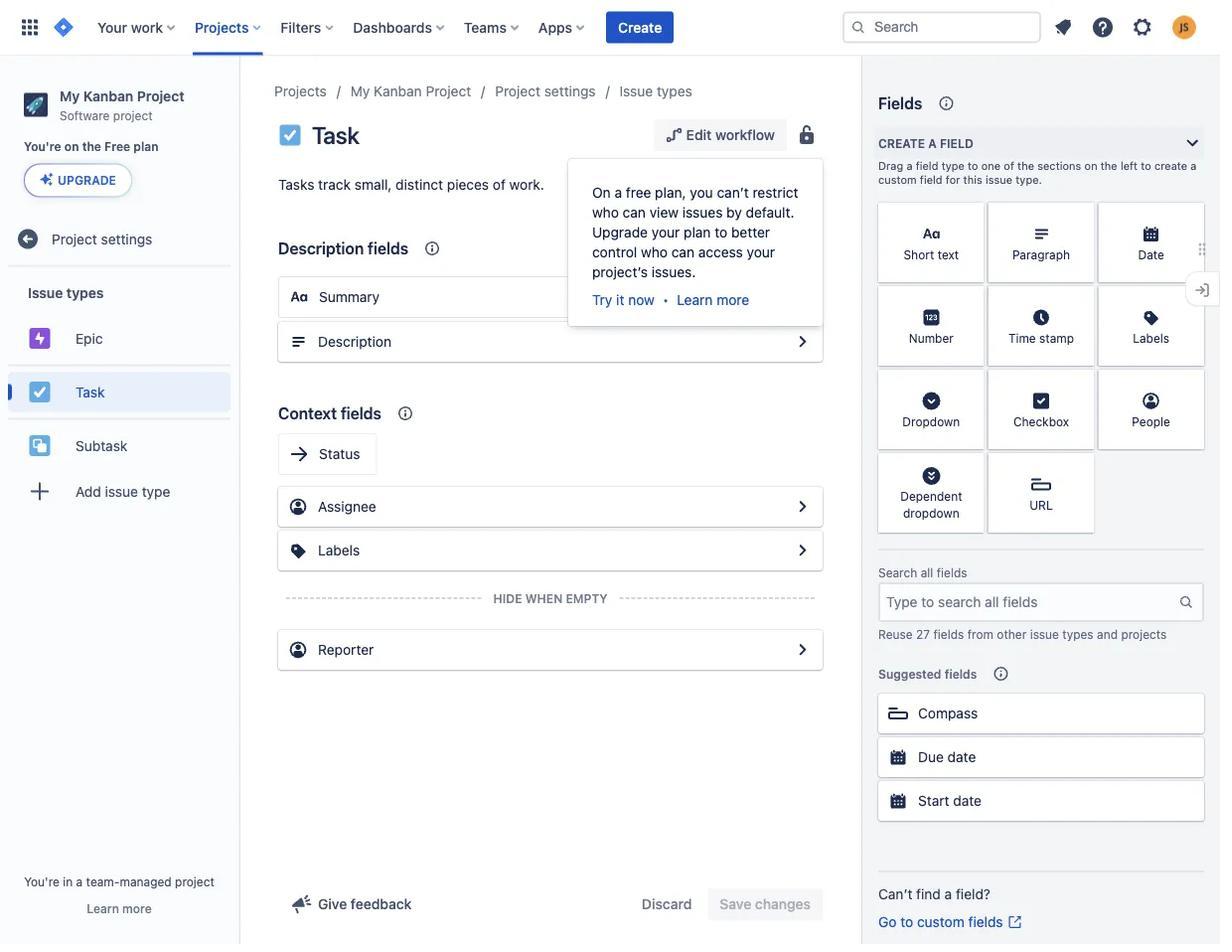 Task type: vqa. For each thing, say whether or not it's contained in the screenshot.


Task type: locate. For each thing, give the bounding box(es) containing it.
open field configuration image
[[791, 495, 815, 519]]

create inside button
[[618, 19, 662, 35]]

go to custom fields
[[879, 914, 1004, 930]]

0 vertical spatial your
[[652, 224, 680, 241]]

0 horizontal spatial kanban
[[83, 87, 133, 104]]

plan right free
[[134, 140, 159, 154]]

issue type icon image
[[278, 123, 302, 147]]

types left and
[[1063, 627, 1094, 641]]

jira software image
[[52, 15, 76, 39]]

1 horizontal spatial on
[[1085, 160, 1098, 172]]

assignee button
[[278, 487, 823, 527]]

0 vertical spatial of
[[1004, 160, 1015, 172]]

1 vertical spatial settings
[[101, 231, 152, 247]]

0 vertical spatial on
[[64, 140, 79, 154]]

kanban inside my kanban project software project
[[83, 87, 133, 104]]

1 vertical spatial field
[[916, 160, 939, 172]]

0 vertical spatial who
[[592, 204, 619, 221]]

description button
[[278, 322, 823, 362]]

group containing issue types
[[8, 267, 231, 523]]

issue down one
[[986, 173, 1013, 186]]

1 horizontal spatial issue types
[[620, 83, 693, 99]]

1 vertical spatial types
[[66, 284, 104, 301]]

labels
[[1133, 331, 1170, 345], [318, 542, 360, 559]]

issue right other
[[1030, 627, 1060, 641]]

1 horizontal spatial type
[[942, 160, 965, 172]]

on up upgrade button
[[64, 140, 79, 154]]

1 vertical spatial create
[[879, 136, 925, 150]]

to right left
[[1141, 160, 1152, 172]]

0 vertical spatial learn
[[677, 292, 713, 308]]

a right find
[[945, 886, 952, 903]]

create up the 'issue types' link
[[618, 19, 662, 35]]

project settings down upgrade button
[[52, 231, 152, 247]]

your profile and settings image
[[1173, 15, 1197, 39]]

issue types up the epic at the top left of page
[[28, 284, 104, 301]]

1 horizontal spatial create
[[879, 136, 925, 150]]

more down access
[[717, 292, 750, 308]]

of left work. on the left of page
[[493, 176, 506, 193]]

0 horizontal spatial labels
[[318, 542, 360, 559]]

more information image for dropdown
[[959, 372, 983, 396]]

context
[[278, 404, 337, 423]]

fields
[[879, 94, 923, 113]]

learn down "team-" on the bottom of the page
[[87, 902, 119, 915]]

0 horizontal spatial issue
[[105, 483, 138, 499]]

2 you're from the top
[[24, 875, 60, 889]]

you're on the free plan
[[24, 140, 159, 154]]

task right issue type icon
[[312, 121, 359, 149]]

create for create
[[618, 19, 662, 35]]

1 vertical spatial issue
[[105, 483, 138, 499]]

my kanban project software project
[[60, 87, 184, 122]]

description down summary on the top left
[[318, 333, 392, 350]]

your down better on the right of the page
[[747, 244, 775, 260]]

more down managed
[[122, 902, 152, 915]]

more information image
[[959, 288, 983, 312], [1069, 288, 1093, 312], [1069, 372, 1093, 396], [1179, 372, 1203, 396], [959, 455, 983, 479]]

suggested
[[879, 667, 942, 681]]

work.
[[510, 176, 545, 193]]

compass button
[[879, 694, 1205, 734]]

jira software image
[[52, 15, 76, 39]]

open field configuration image inside description button
[[791, 330, 815, 354]]

who down on
[[592, 204, 619, 221]]

create up drag at top right
[[879, 136, 925, 150]]

track
[[318, 176, 351, 193]]

1 vertical spatial task
[[76, 384, 105, 400]]

kanban
[[374, 83, 422, 99], [83, 87, 133, 104]]

custom inside drag a field type to one of the sections on the left to create a custom field for this issue type.
[[879, 173, 917, 186]]

learn right "•"
[[677, 292, 713, 308]]

other
[[997, 627, 1027, 641]]

1 horizontal spatial plan
[[684, 224, 711, 241]]

settings down apps popup button
[[544, 83, 596, 99]]

you're left in
[[24, 875, 60, 889]]

projects for projects link
[[274, 83, 327, 99]]

custom down can't find a field?
[[917, 914, 965, 930]]

0 horizontal spatial plan
[[134, 140, 159, 154]]

upgrade
[[58, 173, 116, 187], [592, 224, 648, 241]]

can
[[623, 204, 646, 221], [672, 244, 695, 260]]

a inside on a free plan, you can't restrict who can view issues by default. upgrade your plan to better control who can access your project's issues.
[[615, 184, 622, 201]]

open field configuration image inside labels button
[[791, 539, 815, 563]]

0 horizontal spatial create
[[618, 19, 662, 35]]

0 vertical spatial labels
[[1133, 331, 1170, 345]]

on right sections
[[1085, 160, 1098, 172]]

appswitcher icon image
[[18, 15, 42, 39]]

0 vertical spatial you're
[[24, 140, 61, 154]]

0 vertical spatial date
[[948, 749, 976, 765]]

this link will be opened in a new tab image
[[1008, 914, 1023, 930]]

field for drag
[[916, 160, 939, 172]]

plan down issues
[[684, 224, 711, 241]]

0 vertical spatial issue types
[[620, 83, 693, 99]]

0 horizontal spatial on
[[64, 140, 79, 154]]

the
[[82, 140, 101, 154], [1018, 160, 1035, 172], [1101, 160, 1118, 172]]

open field configuration image
[[791, 330, 815, 354], [791, 539, 815, 563], [791, 638, 815, 662]]

search all fields
[[879, 566, 968, 580]]

open field configuration image inside reporter button
[[791, 638, 815, 662]]

you're
[[24, 140, 61, 154], [24, 875, 60, 889]]

1 vertical spatial issue types
[[28, 284, 104, 301]]

my for my kanban project software project
[[60, 87, 80, 104]]

date right start
[[954, 793, 982, 809]]

issue types for "group" containing issue types
[[28, 284, 104, 301]]

0 vertical spatial project
[[113, 108, 153, 122]]

short
[[904, 247, 935, 261]]

create
[[618, 19, 662, 35], [879, 136, 925, 150]]

1 vertical spatial date
[[954, 793, 982, 809]]

can up the issues.
[[672, 244, 695, 260]]

issue inside button
[[105, 483, 138, 499]]

more information image for labels
[[1179, 288, 1203, 312]]

1 vertical spatial labels
[[318, 542, 360, 559]]

1 vertical spatial issue
[[28, 284, 63, 301]]

1 vertical spatial of
[[493, 176, 506, 193]]

kanban up software
[[83, 87, 133, 104]]

0 vertical spatial more
[[717, 292, 750, 308]]

0 vertical spatial open field configuration image
[[791, 330, 815, 354]]

empty
[[566, 591, 608, 605]]

upgrade button
[[25, 164, 131, 196]]

1 horizontal spatial kanban
[[374, 83, 422, 99]]

in
[[63, 875, 73, 889]]

0 vertical spatial field
[[940, 136, 974, 150]]

can down free at the top right of page
[[623, 204, 646, 221]]

1 horizontal spatial settings
[[544, 83, 596, 99]]

issue up epic link at the top left of the page
[[28, 284, 63, 301]]

one
[[982, 160, 1001, 172]]

types
[[657, 83, 693, 99], [66, 284, 104, 301], [1063, 627, 1094, 641]]

more information image for number
[[959, 288, 983, 312]]

fields right 27
[[934, 627, 964, 641]]

field
[[940, 136, 974, 150], [916, 160, 939, 172], [920, 173, 943, 186]]

search image
[[851, 19, 867, 35]]

task inside group
[[76, 384, 105, 400]]

1 vertical spatial custom
[[917, 914, 965, 930]]

Type to search all fields text field
[[881, 584, 1179, 620]]

custom down drag at top right
[[879, 173, 917, 186]]

1 vertical spatial type
[[142, 483, 170, 499]]

project settings down apps
[[495, 83, 596, 99]]

free
[[626, 184, 651, 201]]

0 vertical spatial type
[[942, 160, 965, 172]]

1 vertical spatial plan
[[684, 224, 711, 241]]

from
[[968, 627, 994, 641]]

my up software
[[60, 87, 80, 104]]

sections
[[1038, 160, 1082, 172]]

project settings link down apps
[[495, 80, 596, 103]]

tasks
[[278, 176, 314, 193]]

my
[[351, 83, 370, 99], [60, 87, 80, 104]]

labels button
[[278, 531, 823, 571]]

status
[[319, 446, 360, 462]]

issue types for the 'issue types' link
[[620, 83, 693, 99]]

type inside drag a field type to one of the sections on the left to create a custom field for this issue type.
[[942, 160, 965, 172]]

0 horizontal spatial project settings link
[[8, 219, 231, 259]]

your
[[97, 19, 127, 35]]

dropdown
[[903, 414, 961, 428]]

issue down create button on the top of page
[[620, 83, 653, 99]]

1 vertical spatial who
[[641, 244, 668, 260]]

0 horizontal spatial type
[[142, 483, 170, 499]]

project settings
[[495, 83, 596, 99], [52, 231, 152, 247]]

date
[[1139, 247, 1165, 261]]

1 horizontal spatial projects
[[274, 83, 327, 99]]

hide when empty
[[493, 591, 608, 605]]

1 vertical spatial open field configuration image
[[791, 539, 815, 563]]

project
[[113, 108, 153, 122], [175, 875, 215, 889]]

to right go
[[901, 914, 914, 930]]

0 horizontal spatial task
[[76, 384, 105, 400]]

2 vertical spatial types
[[1063, 627, 1094, 641]]

1 horizontal spatial issue
[[986, 173, 1013, 186]]

labels down date
[[1133, 331, 1170, 345]]

and
[[1097, 627, 1118, 641]]

kanban for my kanban project software project
[[83, 87, 133, 104]]

to up access
[[715, 224, 728, 241]]

summary
[[319, 289, 380, 305]]

1 horizontal spatial upgrade
[[592, 224, 648, 241]]

1 vertical spatial projects
[[274, 83, 327, 99]]

1 vertical spatial project settings link
[[8, 219, 231, 259]]

access
[[699, 244, 743, 260]]

distinct
[[396, 176, 443, 193]]

you're for you're in a team-managed project
[[24, 875, 60, 889]]

when
[[526, 591, 563, 605]]

open field configuration image for assignee
[[791, 539, 815, 563]]

context fields
[[278, 404, 382, 423]]

0 horizontal spatial settings
[[101, 231, 152, 247]]

assignee
[[318, 498, 376, 515]]

more information image
[[959, 205, 983, 229], [1069, 205, 1093, 229], [1179, 205, 1203, 229], [1179, 288, 1203, 312], [959, 372, 983, 396]]

0 horizontal spatial issue types
[[28, 284, 104, 301]]

1 horizontal spatial project
[[175, 875, 215, 889]]

1 horizontal spatial my
[[351, 83, 370, 99]]

fields left the this link will be opened in a new tab image
[[969, 914, 1004, 930]]

project down upgrade button
[[52, 231, 97, 247]]

0 vertical spatial projects
[[195, 19, 249, 35]]

2 open field configuration image from the top
[[791, 539, 815, 563]]

1 open field configuration image from the top
[[791, 330, 815, 354]]

filters button
[[275, 11, 341, 43]]

0 vertical spatial settings
[[544, 83, 596, 99]]

task group
[[8, 364, 231, 418]]

type up for
[[942, 160, 965, 172]]

time
[[1009, 331, 1036, 345]]

fields left more information about the suggested fields 'icon'
[[945, 667, 977, 681]]

better
[[732, 224, 770, 241]]

drag
[[879, 160, 904, 172]]

types up the epic at the top left of page
[[66, 284, 104, 301]]

my right projects link
[[351, 83, 370, 99]]

1 vertical spatial you're
[[24, 875, 60, 889]]

of right one
[[1004, 160, 1015, 172]]

1 horizontal spatial of
[[1004, 160, 1015, 172]]

0 horizontal spatial who
[[592, 204, 619, 221]]

1 horizontal spatial more
[[717, 292, 750, 308]]

0 vertical spatial custom
[[879, 173, 917, 186]]

type inside button
[[142, 483, 170, 499]]

0 horizontal spatial my
[[60, 87, 80, 104]]

field left for
[[920, 173, 943, 186]]

my inside my kanban project software project
[[60, 87, 80, 104]]

0 vertical spatial types
[[657, 83, 693, 99]]

upgrade down you're on the free plan
[[58, 173, 116, 187]]

a right in
[[76, 875, 83, 889]]

2 horizontal spatial types
[[1063, 627, 1094, 641]]

labels down assignee
[[318, 542, 360, 559]]

0 horizontal spatial more
[[122, 902, 152, 915]]

project up free
[[113, 108, 153, 122]]

your down view
[[652, 224, 680, 241]]

1 horizontal spatial labels
[[1133, 331, 1170, 345]]

date
[[948, 749, 976, 765], [954, 793, 982, 809]]

issue types inside "group"
[[28, 284, 104, 301]]

field for create
[[940, 136, 974, 150]]

your
[[652, 224, 680, 241], [747, 244, 775, 260]]

project down primary element
[[426, 83, 471, 99]]

types up edit
[[657, 83, 693, 99]]

•
[[663, 292, 669, 308]]

field down create a field in the right of the page
[[916, 160, 939, 172]]

people
[[1132, 414, 1171, 428]]

start
[[918, 793, 950, 809]]

0 vertical spatial issue
[[986, 173, 1013, 186]]

issue types up edit
[[620, 83, 693, 99]]

learn more
[[87, 902, 152, 915]]

1 horizontal spatial task
[[312, 121, 359, 149]]

kanban down dashboards dropdown button
[[374, 83, 422, 99]]

short text
[[904, 247, 959, 261]]

settings down upgrade button
[[101, 231, 152, 247]]

reporter button
[[278, 630, 823, 670]]

1 horizontal spatial project settings link
[[495, 80, 596, 103]]

issue inside drag a field type to one of the sections on the left to create a custom field for this issue type.
[[986, 173, 1013, 186]]

can't
[[717, 184, 749, 201]]

url
[[1030, 498, 1053, 512]]

a right drag at top right
[[907, 160, 913, 172]]

the left free
[[82, 140, 101, 154]]

description up summary on the top left
[[278, 239, 364, 258]]

date right due
[[948, 749, 976, 765]]

more information about the context fields image
[[421, 237, 444, 260]]

1 vertical spatial learn
[[87, 902, 119, 915]]

who up the issues.
[[641, 244, 668, 260]]

field up for
[[940, 136, 974, 150]]

upgrade up the control
[[592, 224, 648, 241]]

add issue type image
[[28, 479, 52, 503]]

task down the epic at the top left of page
[[76, 384, 105, 400]]

banner
[[0, 0, 1221, 56]]

discard
[[642, 896, 692, 912]]

type.
[[1016, 173, 1043, 186]]

the up type.
[[1018, 160, 1035, 172]]

description for description
[[318, 333, 392, 350]]

settings
[[544, 83, 596, 99], [101, 231, 152, 247]]

projects up sidebar navigation icon
[[195, 19, 249, 35]]

1 you're from the top
[[24, 140, 61, 154]]

my for my kanban project
[[351, 83, 370, 99]]

2 vertical spatial open field configuration image
[[791, 638, 815, 662]]

group
[[8, 267, 231, 523]]

issue right the add
[[105, 483, 138, 499]]

add
[[76, 483, 101, 499]]

0 horizontal spatial upgrade
[[58, 173, 116, 187]]

0 vertical spatial description
[[278, 239, 364, 258]]

notifications image
[[1052, 15, 1075, 39]]

2 vertical spatial issue
[[1030, 627, 1060, 641]]

more information image for paragraph
[[1069, 205, 1093, 229]]

more information about the suggested fields image
[[989, 662, 1013, 686]]

the left left
[[1101, 160, 1118, 172]]

project down work
[[137, 87, 184, 104]]

more information image for short text
[[959, 205, 983, 229]]

project right managed
[[175, 875, 215, 889]]

1 horizontal spatial project settings
[[495, 83, 596, 99]]

0 vertical spatial create
[[618, 19, 662, 35]]

checkbox
[[1014, 414, 1070, 428]]

0 vertical spatial project settings link
[[495, 80, 596, 103]]

now
[[628, 292, 655, 308]]

1 vertical spatial on
[[1085, 160, 1098, 172]]

date inside button
[[954, 793, 982, 809]]

project settings link down upgrade button
[[8, 219, 231, 259]]

fields right the all on the right bottom
[[937, 566, 968, 580]]

0 horizontal spatial can
[[623, 204, 646, 221]]

1 vertical spatial description
[[318, 333, 392, 350]]

to
[[968, 160, 979, 172], [1141, 160, 1152, 172], [715, 224, 728, 241], [901, 914, 914, 930]]

1 vertical spatial project settings
[[52, 231, 152, 247]]

work
[[131, 19, 163, 35]]

date inside button
[[948, 749, 976, 765]]

0 horizontal spatial of
[[493, 176, 506, 193]]

0 vertical spatial project settings
[[495, 83, 596, 99]]

description inside button
[[318, 333, 392, 350]]

a right on
[[615, 184, 622, 201]]

0 vertical spatial issue
[[620, 83, 653, 99]]

type down subtask link
[[142, 483, 170, 499]]

due date button
[[879, 738, 1205, 777]]

dropdown
[[904, 506, 960, 520]]

you're up upgrade button
[[24, 140, 61, 154]]

left
[[1121, 160, 1138, 172]]

start date
[[918, 793, 982, 809]]

3 open field configuration image from the top
[[791, 638, 815, 662]]

projects up issue type icon
[[274, 83, 327, 99]]

on inside drag a field type to one of the sections on the left to create a custom field for this issue type.
[[1085, 160, 1098, 172]]

projects inside dropdown button
[[195, 19, 249, 35]]

a down the more information about the fields icon
[[929, 136, 937, 150]]



Task type: describe. For each thing, give the bounding box(es) containing it.
primary element
[[12, 0, 843, 55]]

feedback
[[351, 896, 412, 912]]

0 horizontal spatial project settings
[[52, 231, 152, 247]]

teams button
[[458, 11, 527, 43]]

fields left more information about the context fields image
[[341, 404, 382, 423]]

no restrictions image
[[795, 123, 819, 147]]

all
[[921, 566, 934, 580]]

projects link
[[274, 80, 327, 103]]

to up this
[[968, 160, 979, 172]]

apps button
[[533, 11, 592, 43]]

dependent dropdown
[[901, 489, 963, 520]]

0 horizontal spatial the
[[82, 140, 101, 154]]

team-
[[86, 875, 120, 889]]

for
[[946, 173, 961, 186]]

paragraph
[[1013, 247, 1071, 261]]

banner containing your work
[[0, 0, 1221, 56]]

project inside my kanban project software project
[[137, 87, 184, 104]]

more information image for people
[[1179, 372, 1203, 396]]

this
[[964, 173, 983, 186]]

create button
[[606, 11, 674, 43]]

reporter
[[318, 642, 374, 658]]

workflow
[[716, 127, 775, 143]]

27
[[916, 627, 930, 641]]

issues
[[683, 204, 723, 221]]

try it now link
[[592, 290, 655, 310]]

labels inside button
[[318, 542, 360, 559]]

give feedback button
[[278, 889, 424, 920]]

to inside the go to custom fields link
[[901, 914, 914, 930]]

epic link
[[8, 318, 231, 358]]

compass
[[918, 705, 978, 722]]

can't
[[879, 886, 913, 903]]

give
[[318, 896, 347, 912]]

kanban for my kanban project
[[374, 83, 422, 99]]

learn inside button
[[87, 902, 119, 915]]

you're in a team-managed project
[[24, 875, 215, 889]]

search
[[879, 566, 918, 580]]

more information image for date
[[1179, 205, 1203, 229]]

managed
[[120, 875, 172, 889]]

discard button
[[630, 889, 704, 920]]

more information about the fields image
[[935, 91, 958, 115]]

0 horizontal spatial your
[[652, 224, 680, 241]]

more inside button
[[122, 902, 152, 915]]

pieces
[[447, 176, 489, 193]]

2 vertical spatial field
[[920, 173, 943, 186]]

create for create a field
[[879, 136, 925, 150]]

projects button
[[189, 11, 269, 43]]

date for start date
[[954, 793, 982, 809]]

project inside my kanban project software project
[[113, 108, 153, 122]]

upgrade inside on a free plan, you can't restrict who can view issues by default. upgrade your plan to better control who can access your project's issues.
[[592, 224, 648, 241]]

due date
[[918, 749, 976, 765]]

projects
[[1122, 627, 1167, 641]]

1 horizontal spatial the
[[1018, 160, 1035, 172]]

help image
[[1091, 15, 1115, 39]]

plan inside on a free plan, you can't restrict who can view issues by default. upgrade your plan to better control who can access your project's issues.
[[684, 224, 711, 241]]

2 horizontal spatial issue
[[1030, 627, 1060, 641]]

more information about the context fields image
[[394, 402, 417, 425]]

of inside drag a field type to one of the sections on the left to create a custom field for this issue type.
[[1004, 160, 1015, 172]]

epic
[[76, 330, 103, 346]]

give feedback
[[318, 896, 412, 912]]

due
[[918, 749, 944, 765]]

go
[[879, 914, 897, 930]]

0 vertical spatial can
[[623, 204, 646, 221]]

edit
[[686, 127, 712, 143]]

stamp
[[1040, 331, 1075, 345]]

1 vertical spatial your
[[747, 244, 775, 260]]

time stamp
[[1009, 331, 1075, 345]]

description for description fields
[[278, 239, 364, 258]]

sidebar navigation image
[[217, 80, 260, 119]]

drag a field type to one of the sections on the left to create a custom field for this issue type.
[[879, 160, 1197, 186]]

project down teams dropdown button
[[495, 83, 541, 99]]

go to custom fields link
[[879, 912, 1023, 932]]

1 vertical spatial project
[[175, 875, 215, 889]]

a right create on the top
[[1191, 160, 1197, 172]]

fields left more information about the context fields icon
[[368, 239, 409, 258]]

settings image
[[1131, 15, 1155, 39]]

reuse 27 fields from other issue types and projects
[[879, 627, 1167, 641]]

your work button
[[91, 11, 183, 43]]

subtask link
[[8, 426, 231, 466]]

add issue type button
[[8, 471, 231, 511]]

learn more button
[[87, 901, 152, 916]]

edit workflow
[[686, 127, 775, 143]]

0 horizontal spatial issue
[[28, 284, 63, 301]]

upgrade inside button
[[58, 173, 116, 187]]

issues.
[[652, 264, 696, 280]]

on
[[592, 184, 611, 201]]

number
[[909, 331, 954, 345]]

1 horizontal spatial learn
[[677, 292, 713, 308]]

my kanban project link
[[351, 80, 471, 103]]

2 horizontal spatial the
[[1101, 160, 1118, 172]]

by
[[727, 204, 742, 221]]

1 horizontal spatial issue
[[620, 83, 653, 99]]

open field configuration image for summary
[[791, 330, 815, 354]]

free
[[104, 140, 130, 154]]

0 horizontal spatial types
[[66, 284, 104, 301]]

default.
[[746, 204, 795, 221]]

1 vertical spatial can
[[672, 244, 695, 260]]

Search field
[[843, 11, 1042, 43]]

more information image for checkbox
[[1069, 372, 1093, 396]]

create
[[1155, 160, 1188, 172]]

view
[[650, 204, 679, 221]]

learn more link
[[677, 290, 750, 310]]

my kanban project
[[351, 83, 471, 99]]

date for due date
[[948, 749, 976, 765]]

1 horizontal spatial who
[[641, 244, 668, 260]]

tasks track small, distinct pieces of work.
[[278, 176, 545, 193]]

control
[[592, 244, 637, 260]]

suggested fields
[[879, 667, 977, 681]]

can't find a field?
[[879, 886, 991, 903]]

start date button
[[879, 781, 1205, 821]]

issue types link
[[620, 80, 693, 103]]

edit workflow button
[[655, 119, 787, 151]]

text
[[938, 247, 959, 261]]

more information image for time stamp
[[1069, 288, 1093, 312]]

to inside on a free plan, you can't restrict who can view issues by default. upgrade your plan to better control who can access your project's issues.
[[715, 224, 728, 241]]

project's
[[592, 264, 648, 280]]

projects for the projects dropdown button
[[195, 19, 249, 35]]

dependent
[[901, 489, 963, 503]]

plan,
[[655, 184, 686, 201]]

more information image for dependent dropdown
[[959, 455, 983, 479]]

create a field
[[879, 136, 974, 150]]

field?
[[956, 886, 991, 903]]

0 vertical spatial task
[[312, 121, 359, 149]]

try it now • learn more
[[592, 292, 750, 308]]

you're for you're on the free plan
[[24, 140, 61, 154]]

restrict
[[753, 184, 799, 201]]

1 horizontal spatial types
[[657, 83, 693, 99]]

dashboards button
[[347, 11, 452, 43]]



